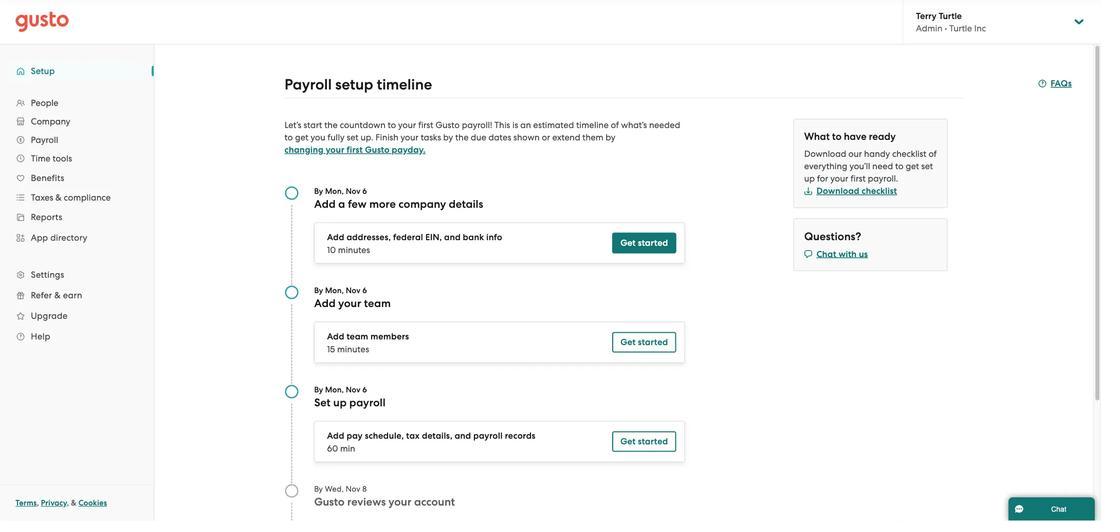 Task type: describe. For each thing, give the bounding box(es) containing it.
circle blank image
[[285, 484, 299, 498]]

and inside the add pay schedule, tax details, and payroll records 60 min
[[455, 431, 471, 441]]

us
[[860, 249, 869, 259]]

payroll.
[[868, 173, 899, 184]]

add pay schedule, tax details, and payroll records 60 min
[[327, 431, 536, 453]]

nov for up
[[346, 385, 361, 394]]

1 by from the left
[[444, 132, 453, 142]]

mon, for a
[[325, 186, 344, 196]]

a
[[339, 198, 345, 210]]

with
[[839, 249, 857, 259]]

get started button for payroll
[[613, 431, 677, 452]]

people
[[31, 98, 59, 108]]

the inside finish your tasks by the due dates shown or extend them by changing your first gusto payday.
[[456, 132, 469, 142]]

get started for payroll
[[621, 436, 669, 447]]

download checklist
[[817, 186, 898, 196]]

earn
[[63, 290, 82, 300]]

members
[[371, 331, 409, 342]]

1 started from the top
[[638, 238, 669, 248]]

payroll!
[[462, 120, 493, 130]]

details,
[[422, 431, 453, 441]]

10
[[327, 245, 336, 255]]

download checklist link
[[805, 186, 898, 196]]

by for add a few more company details
[[314, 186, 323, 196]]

gusto inside by wed, nov 8 gusto reviews your account
[[314, 495, 345, 508]]

gusto navigation element
[[0, 44, 154, 363]]

need
[[873, 161, 894, 171]]

estimated
[[534, 120, 574, 130]]

to left have
[[833, 131, 842, 142]]

the inside let's start the countdown to your first gusto payroll! this is an estimated                     timeline of what's needed to get you fully set up.
[[325, 120, 338, 130]]

details
[[449, 198, 484, 210]]

our
[[849, 149, 863, 159]]

dates
[[489, 132, 512, 142]]

download for download checklist
[[817, 186, 860, 196]]

•
[[945, 23, 948, 33]]

questions?
[[805, 230, 862, 243]]

you'll
[[850, 161, 871, 171]]

records
[[505, 431, 536, 441]]

get for set up payroll
[[621, 436, 636, 447]]

60
[[327, 443, 338, 453]]

set inside let's start the countdown to your first gusto payroll! this is an estimated                     timeline of what's needed to get you fully set up.
[[347, 132, 359, 142]]

benefits
[[31, 173, 64, 183]]

first for changing
[[347, 145, 363, 155]]

addresses,
[[347, 232, 391, 243]]

admin
[[917, 23, 943, 33]]

for
[[818, 173, 829, 184]]

taxes & compliance button
[[10, 188, 144, 207]]

what to have ready
[[805, 131, 896, 142]]

nov for a
[[346, 186, 361, 196]]

1 get from the top
[[621, 238, 636, 248]]

by for add your team
[[314, 286, 323, 295]]

download our handy checklist of everything you'll need to get set up for your first payroll.
[[805, 149, 937, 184]]

privacy link
[[41, 498, 67, 508]]

to inside download our handy checklist of everything you'll need to get set up for your first payroll.
[[896, 161, 904, 171]]

company
[[31, 116, 70, 127]]

tools
[[53, 153, 72, 164]]

people button
[[10, 94, 144, 112]]

changing
[[285, 145, 324, 155]]

changing your first gusto payday. button
[[285, 144, 426, 156]]

by mon, nov 6 add your team
[[314, 286, 391, 310]]

add team members 15 minutes
[[327, 331, 409, 354]]

upgrade link
[[10, 307, 144, 325]]

0 vertical spatial turtle
[[939, 10, 963, 21]]

extend
[[553, 132, 581, 142]]

terry
[[917, 10, 937, 21]]

6 for team
[[363, 286, 367, 295]]

bank
[[463, 232, 484, 243]]

gusto inside finish your tasks by the due dates shown or extend them by changing your first gusto payday.
[[365, 145, 390, 155]]

compliance
[[64, 192, 111, 203]]

setup
[[31, 66, 55, 76]]

nov for your
[[346, 286, 361, 295]]

account
[[414, 495, 455, 508]]

cookies
[[79, 498, 107, 508]]

refer & earn link
[[10, 286, 144, 305]]

payroll for payroll setup timeline
[[285, 76, 332, 93]]

directory
[[50, 233, 87, 243]]

your up payday.
[[401, 132, 419, 142]]

up inside download our handy checklist of everything you'll need to get set up for your first payroll.
[[805, 173, 815, 184]]

your down fully
[[326, 145, 345, 155]]

add for add addresses, federal ein, and bank info
[[327, 232, 345, 243]]

company
[[399, 198, 446, 210]]

upgrade
[[31, 311, 68, 321]]

help
[[31, 331, 50, 342]]

minutes inside "add team members 15 minutes"
[[337, 344, 369, 354]]

up inside the by mon, nov 6 set up payroll
[[334, 396, 347, 409]]

& for earn
[[54, 290, 61, 300]]

app
[[31, 233, 48, 243]]

add inside by mon, nov 6 add your team
[[314, 297, 336, 310]]

chat button
[[1009, 497, 1096, 521]]

of inside download our handy checklist of everything you'll need to get set up for your first payroll.
[[929, 149, 937, 159]]

handy
[[865, 149, 891, 159]]

app directory link
[[10, 228, 144, 247]]

6 for few
[[363, 186, 367, 196]]

your inside download our handy checklist of everything you'll need to get set up for your first payroll.
[[831, 173, 849, 184]]

due
[[471, 132, 487, 142]]

finish your tasks by the due dates shown or extend them by changing your first gusto payday.
[[285, 132, 616, 155]]

you
[[311, 132, 326, 142]]

mon, for up
[[325, 385, 344, 394]]

started for add your team
[[638, 337, 669, 347]]

reviews
[[348, 495, 386, 508]]

them
[[583, 132, 604, 142]]

your inside by wed, nov 8 gusto reviews your account
[[389, 495, 412, 508]]

your inside by mon, nov 6 add your team
[[339, 297, 362, 310]]

payroll for payroll
[[31, 135, 58, 145]]

finish
[[376, 132, 399, 142]]

get started for team
[[621, 337, 669, 347]]

terry turtle admin • turtle inc
[[917, 10, 987, 33]]

1 vertical spatial turtle
[[950, 23, 973, 33]]

first inside let's start the countdown to your first gusto payroll! this is an estimated                     timeline of what's needed to get you fully set up.
[[419, 120, 434, 130]]

schedule,
[[365, 431, 404, 441]]

let's start the countdown to your first gusto payroll! this is an estimated                     timeline of what's needed to get you fully set up.
[[285, 120, 681, 142]]

needed
[[650, 120, 681, 130]]

settings
[[31, 270, 64, 280]]

get started button for team
[[613, 332, 677, 353]]



Task type: vqa. For each thing, say whether or not it's contained in the screenshot.
6 to the top
yes



Task type: locate. For each thing, give the bounding box(es) containing it.
refer & earn
[[31, 290, 82, 300]]

mon, inside by mon, nov 6 add your team
[[325, 286, 344, 295]]

set up the changing your first gusto payday. button
[[347, 132, 359, 142]]

0 vertical spatial started
[[638, 238, 669, 248]]

fully
[[328, 132, 345, 142]]

nov
[[346, 186, 361, 196], [346, 286, 361, 295], [346, 385, 361, 394], [346, 484, 361, 493]]

1 vertical spatial of
[[929, 149, 937, 159]]

by mon, nov 6 add a few more company details
[[314, 186, 484, 210]]

0 vertical spatial 6
[[363, 186, 367, 196]]

1 6 from the top
[[363, 186, 367, 196]]

set
[[314, 396, 331, 409]]

mon, up a
[[325, 186, 344, 196]]

, left privacy link at left bottom
[[37, 498, 39, 508]]

get
[[621, 238, 636, 248], [621, 337, 636, 347], [621, 436, 636, 447]]

& right taxes
[[55, 192, 62, 203]]

get started button
[[613, 233, 677, 253], [613, 332, 677, 353], [613, 431, 677, 452]]

1 horizontal spatial ,
[[67, 498, 69, 508]]

payroll for up
[[350, 396, 386, 409]]

wed,
[[325, 484, 344, 493]]

taxes
[[31, 192, 53, 203]]

gusto up finish your tasks by the due dates shown or extend them by changing your first gusto payday.
[[436, 120, 460, 130]]

get
[[295, 132, 309, 142], [906, 161, 920, 171]]

your up "add team members 15 minutes"
[[339, 297, 362, 310]]

0 horizontal spatial get
[[295, 132, 309, 142]]

nov inside by wed, nov 8 gusto reviews your account
[[346, 484, 361, 493]]

setup link
[[10, 62, 144, 80]]

by right them
[[606, 132, 616, 142]]

first down you'll
[[851, 173, 866, 184]]

1 vertical spatial gusto
[[365, 145, 390, 155]]

1 vertical spatial team
[[347, 331, 369, 342]]

0 vertical spatial the
[[325, 120, 338, 130]]

0 horizontal spatial the
[[325, 120, 338, 130]]

payroll up pay
[[350, 396, 386, 409]]

to up the finish
[[388, 120, 396, 130]]

0 horizontal spatial chat
[[817, 249, 837, 259]]

nov for reviews
[[346, 484, 361, 493]]

0 vertical spatial and
[[444, 232, 461, 243]]

what's
[[622, 120, 647, 130]]

1 vertical spatial get
[[621, 337, 636, 347]]

3 get started button from the top
[[613, 431, 677, 452]]

1 horizontal spatial timeline
[[577, 120, 609, 130]]

your
[[398, 120, 416, 130], [401, 132, 419, 142], [326, 145, 345, 155], [831, 173, 849, 184], [339, 297, 362, 310], [389, 495, 412, 508]]

payroll
[[350, 396, 386, 409], [474, 431, 503, 441]]

1 horizontal spatial payroll
[[285, 76, 332, 93]]

2 vertical spatial get
[[621, 436, 636, 447]]

turtle up the '•'
[[939, 10, 963, 21]]

1 vertical spatial checklist
[[862, 186, 898, 196]]

timeline inside let's start the countdown to your first gusto payroll! this is an estimated                     timeline of what's needed to get you fully set up.
[[577, 120, 609, 130]]

your right the reviews
[[389, 495, 412, 508]]

0 vertical spatial get
[[621, 238, 636, 248]]

2 nov from the top
[[346, 286, 361, 295]]

add for add team members
[[327, 331, 345, 342]]

get inside let's start the countdown to your first gusto payroll! this is an estimated                     timeline of what's needed to get you fully set up.
[[295, 132, 309, 142]]

turtle right the '•'
[[950, 23, 973, 33]]

payroll left "records"
[[474, 431, 503, 441]]

1 horizontal spatial get
[[906, 161, 920, 171]]

,
[[37, 498, 39, 508], [67, 498, 69, 508]]

1 vertical spatial minutes
[[337, 344, 369, 354]]

3 get started from the top
[[621, 436, 669, 447]]

nov inside by mon, nov 6 add your team
[[346, 286, 361, 295]]

payroll up start
[[285, 76, 332, 93]]

pay
[[347, 431, 363, 441]]

the left due
[[456, 132, 469, 142]]

payday.
[[392, 145, 426, 155]]

1 horizontal spatial chat
[[1052, 505, 1067, 513]]

what
[[805, 131, 830, 142]]

chat with us
[[817, 249, 869, 259]]

2 horizontal spatial gusto
[[436, 120, 460, 130]]

add addresses, federal ein, and bank info 10 minutes
[[327, 232, 503, 255]]

1 vertical spatial started
[[638, 337, 669, 347]]

1 vertical spatial first
[[347, 145, 363, 155]]

your inside let's start the countdown to your first gusto payroll! this is an estimated                     timeline of what's needed to get you fully set up.
[[398, 120, 416, 130]]

0 vertical spatial up
[[805, 173, 815, 184]]

up left for
[[805, 173, 815, 184]]

turtle
[[939, 10, 963, 21], [950, 23, 973, 33]]

by right tasks
[[444, 132, 453, 142]]

& inside dropdown button
[[55, 192, 62, 203]]

get inside download our handy checklist of everything you'll need to get set up for your first payroll.
[[906, 161, 920, 171]]

get for add your team
[[621, 337, 636, 347]]

0 vertical spatial first
[[419, 120, 434, 130]]

list
[[0, 94, 154, 347]]

minutes right 15
[[337, 344, 369, 354]]

up.
[[361, 132, 374, 142]]

download for download our handy checklist of everything you'll need to get set up for your first payroll.
[[805, 149, 847, 159]]

2 by from the top
[[314, 286, 323, 295]]

setup
[[336, 76, 374, 93]]

mon, inside by mon, nov 6 add a few more company details
[[325, 186, 344, 196]]

ein,
[[426, 232, 442, 243]]

3 get from the top
[[621, 436, 636, 447]]

of
[[611, 120, 619, 130], [929, 149, 937, 159]]

0 horizontal spatial of
[[611, 120, 619, 130]]

min
[[340, 443, 356, 453]]

timeline up them
[[577, 120, 609, 130]]

countdown
[[340, 120, 386, 130]]

mon, down 10 on the top
[[325, 286, 344, 295]]

0 vertical spatial timeline
[[377, 76, 432, 93]]

1 vertical spatial &
[[54, 290, 61, 300]]

first inside finish your tasks by the due dates shown or extend them by changing your first gusto payday.
[[347, 145, 363, 155]]

0 vertical spatial of
[[611, 120, 619, 130]]

faqs
[[1051, 78, 1073, 89]]

tasks
[[421, 132, 441, 142]]

chat
[[817, 249, 837, 259], [1052, 505, 1067, 513]]

0 vertical spatial checklist
[[893, 149, 927, 159]]

6 inside by mon, nov 6 add a few more company details
[[363, 186, 367, 196]]

download inside download our handy checklist of everything you'll need to get set up for your first payroll.
[[805, 149, 847, 159]]

federal
[[393, 232, 423, 243]]

and right details,
[[455, 431, 471, 441]]

1 vertical spatial set
[[922, 161, 934, 171]]

0 vertical spatial set
[[347, 132, 359, 142]]

1 horizontal spatial up
[[805, 173, 815, 184]]

chat with us button
[[805, 248, 869, 260]]

2 vertical spatial 6
[[363, 385, 367, 394]]

add inside by mon, nov 6 add a few more company details
[[314, 198, 336, 210]]

6 for payroll
[[363, 385, 367, 394]]

set right need
[[922, 161, 934, 171]]

2 vertical spatial gusto
[[314, 495, 345, 508]]

faqs button
[[1039, 77, 1073, 90]]

download up everything
[[805, 149, 847, 159]]

1 get started button from the top
[[613, 233, 677, 253]]

terms link
[[15, 498, 37, 508]]

1 , from the left
[[37, 498, 39, 508]]

6 inside the by mon, nov 6 set up payroll
[[363, 385, 367, 394]]

get up changing
[[295, 132, 309, 142]]

terms
[[15, 498, 37, 508]]

2 vertical spatial started
[[638, 436, 669, 447]]

checklist up need
[[893, 149, 927, 159]]

by inside by mon, nov 6 add your team
[[314, 286, 323, 295]]

, left cookies
[[67, 498, 69, 508]]

0 vertical spatial payroll
[[285, 76, 332, 93]]

home image
[[15, 12, 69, 32]]

2 horizontal spatial first
[[851, 173, 866, 184]]

gusto
[[436, 120, 460, 130], [365, 145, 390, 155], [314, 495, 345, 508]]

1 vertical spatial payroll
[[31, 135, 58, 145]]

download down for
[[817, 186, 860, 196]]

6 inside by mon, nov 6 add your team
[[363, 286, 367, 295]]

your up the finish
[[398, 120, 416, 130]]

2 6 from the top
[[363, 286, 367, 295]]

0 horizontal spatial gusto
[[314, 495, 345, 508]]

up right 'set'
[[334, 396, 347, 409]]

2 started from the top
[[638, 337, 669, 347]]

checklist inside download our handy checklist of everything you'll need to get set up for your first payroll.
[[893, 149, 927, 159]]

add for add pay schedule, tax details, and payroll records
[[327, 431, 345, 441]]

time tools button
[[10, 149, 144, 168]]

mon,
[[325, 186, 344, 196], [325, 286, 344, 295], [325, 385, 344, 394]]

of inside let's start the countdown to your first gusto payroll! this is an estimated                     timeline of what's needed to get you fully set up.
[[611, 120, 619, 130]]

add inside add addresses, federal ein, and bank info 10 minutes
[[327, 232, 345, 243]]

reports link
[[10, 208, 144, 226]]

1 nov from the top
[[346, 186, 361, 196]]

1 horizontal spatial by
[[606, 132, 616, 142]]

your right for
[[831, 173, 849, 184]]

add inside the add pay schedule, tax details, and payroll records 60 min
[[327, 431, 345, 441]]

by inside the by mon, nov 6 set up payroll
[[314, 385, 323, 394]]

1 horizontal spatial gusto
[[365, 145, 390, 155]]

1 vertical spatial payroll
[[474, 431, 503, 441]]

first inside download our handy checklist of everything you'll need to get set up for your first payroll.
[[851, 173, 866, 184]]

first down up.
[[347, 145, 363, 155]]

by
[[314, 186, 323, 196], [314, 286, 323, 295], [314, 385, 323, 394], [314, 484, 323, 493]]

1 by from the top
[[314, 186, 323, 196]]

payroll inside the add pay schedule, tax details, and payroll records 60 min
[[474, 431, 503, 441]]

1 vertical spatial and
[[455, 431, 471, 441]]

1 vertical spatial get started button
[[613, 332, 677, 353]]

to down let's
[[285, 132, 293, 142]]

4 nov from the top
[[346, 484, 361, 493]]

chat for chat with us
[[817, 249, 837, 259]]

team inside by mon, nov 6 add your team
[[364, 297, 391, 310]]

to
[[388, 120, 396, 130], [833, 131, 842, 142], [285, 132, 293, 142], [896, 161, 904, 171]]

minutes down addresses,
[[338, 245, 370, 255]]

6
[[363, 186, 367, 196], [363, 286, 367, 295], [363, 385, 367, 394]]

0 horizontal spatial ,
[[37, 498, 39, 508]]

minutes
[[338, 245, 370, 255], [337, 344, 369, 354]]

payroll inside dropdown button
[[31, 135, 58, 145]]

mon, up 'set'
[[325, 385, 344, 394]]

help link
[[10, 327, 144, 346]]

payroll button
[[10, 131, 144, 149]]

privacy
[[41, 498, 67, 508]]

up
[[805, 173, 815, 184], [334, 396, 347, 409]]

set inside download our handy checklist of everything you'll need to get set up for your first payroll.
[[922, 161, 934, 171]]

by mon, nov 6 set up payroll
[[314, 385, 386, 409]]

let's
[[285, 120, 302, 130]]

by for gusto reviews your account
[[314, 484, 323, 493]]

terms , privacy , & cookies
[[15, 498, 107, 508]]

2 get from the top
[[621, 337, 636, 347]]

company button
[[10, 112, 144, 131]]

0 vertical spatial download
[[805, 149, 847, 159]]

payroll inside the by mon, nov 6 set up payroll
[[350, 396, 386, 409]]

started
[[638, 238, 669, 248], [638, 337, 669, 347], [638, 436, 669, 447]]

time
[[31, 153, 50, 164]]

2 vertical spatial get started
[[621, 436, 669, 447]]

0 horizontal spatial timeline
[[377, 76, 432, 93]]

started for set up payroll
[[638, 436, 669, 447]]

gusto inside let's start the countdown to your first gusto payroll! this is an estimated                     timeline of what's needed to get you fully set up.
[[436, 120, 460, 130]]

timeline
[[377, 76, 432, 93], [577, 120, 609, 130]]

3 mon, from the top
[[325, 385, 344, 394]]

the up fully
[[325, 120, 338, 130]]

4 by from the top
[[314, 484, 323, 493]]

first
[[419, 120, 434, 130], [347, 145, 363, 155], [851, 173, 866, 184]]

this
[[495, 120, 511, 130]]

and right the ein,
[[444, 232, 461, 243]]

2 get started from the top
[[621, 337, 669, 347]]

0 horizontal spatial up
[[334, 396, 347, 409]]

15
[[327, 344, 335, 354]]

start
[[304, 120, 322, 130]]

1 vertical spatial mon,
[[325, 286, 344, 295]]

1 get started from the top
[[621, 238, 669, 248]]

set
[[347, 132, 359, 142], [922, 161, 934, 171]]

have
[[845, 131, 867, 142]]

3 nov from the top
[[346, 385, 361, 394]]

by inside by mon, nov 6 add a few more company details
[[314, 186, 323, 196]]

ready
[[870, 131, 896, 142]]

1 vertical spatial chat
[[1052, 505, 1067, 513]]

2 vertical spatial get started button
[[613, 431, 677, 452]]

list containing people
[[0, 94, 154, 347]]

1 horizontal spatial the
[[456, 132, 469, 142]]

settings link
[[10, 265, 144, 284]]

0 vertical spatial mon,
[[325, 186, 344, 196]]

0 vertical spatial payroll
[[350, 396, 386, 409]]

2 by from the left
[[606, 132, 616, 142]]

team left members
[[347, 331, 369, 342]]

0 horizontal spatial by
[[444, 132, 453, 142]]

0 vertical spatial get
[[295, 132, 309, 142]]

0 vertical spatial chat
[[817, 249, 837, 259]]

nov inside the by mon, nov 6 set up payroll
[[346, 385, 361, 394]]

0 vertical spatial &
[[55, 192, 62, 203]]

1 vertical spatial timeline
[[577, 120, 609, 130]]

few
[[348, 198, 367, 210]]

an
[[521, 120, 531, 130]]

1 horizontal spatial first
[[419, 120, 434, 130]]

refer
[[31, 290, 52, 300]]

1 vertical spatial the
[[456, 132, 469, 142]]

to right need
[[896, 161, 904, 171]]

0 horizontal spatial payroll
[[31, 135, 58, 145]]

1 horizontal spatial set
[[922, 161, 934, 171]]

team inside "add team members 15 minutes"
[[347, 331, 369, 342]]

2 , from the left
[[67, 498, 69, 508]]

minutes inside add addresses, federal ein, and bank info 10 minutes
[[338, 245, 370, 255]]

by for set up payroll
[[314, 385, 323, 394]]

checklist
[[893, 149, 927, 159], [862, 186, 898, 196]]

add inside "add team members 15 minutes"
[[327, 331, 345, 342]]

1 horizontal spatial payroll
[[474, 431, 503, 441]]

0 vertical spatial gusto
[[436, 120, 460, 130]]

payroll setup timeline
[[285, 76, 432, 93]]

1 mon, from the top
[[325, 186, 344, 196]]

2 vertical spatial mon,
[[325, 385, 344, 394]]

payroll for and
[[474, 431, 503, 441]]

get right need
[[906, 161, 920, 171]]

2 vertical spatial first
[[851, 173, 866, 184]]

& for compliance
[[55, 192, 62, 203]]

and inside add addresses, federal ein, and bank info 10 minutes
[[444, 232, 461, 243]]

mon, for your
[[325, 286, 344, 295]]

0 horizontal spatial first
[[347, 145, 363, 155]]

mon, inside the by mon, nov 6 set up payroll
[[325, 385, 344, 394]]

0 horizontal spatial payroll
[[350, 396, 386, 409]]

team
[[364, 297, 391, 310], [347, 331, 369, 342]]

checklist down payroll. at the right
[[862, 186, 898, 196]]

1 vertical spatial get started
[[621, 337, 669, 347]]

2 get started button from the top
[[613, 332, 677, 353]]

team up members
[[364, 297, 391, 310]]

gusto down wed,
[[314, 495, 345, 508]]

1 vertical spatial 6
[[363, 286, 367, 295]]

nov inside by mon, nov 6 add a few more company details
[[346, 186, 361, 196]]

0 vertical spatial get started
[[621, 238, 669, 248]]

by wed, nov 8 gusto reviews your account
[[314, 484, 455, 508]]

1 vertical spatial download
[[817, 186, 860, 196]]

0 vertical spatial team
[[364, 297, 391, 310]]

0 vertical spatial minutes
[[338, 245, 370, 255]]

payroll up time
[[31, 135, 58, 145]]

3 started from the top
[[638, 436, 669, 447]]

1 horizontal spatial of
[[929, 149, 937, 159]]

app directory
[[31, 233, 87, 243]]

2 mon, from the top
[[325, 286, 344, 295]]

info
[[487, 232, 503, 243]]

timeline right setup
[[377, 76, 432, 93]]

gusto down the finish
[[365, 145, 390, 155]]

by inside by wed, nov 8 gusto reviews your account
[[314, 484, 323, 493]]

3 by from the top
[[314, 385, 323, 394]]

1 vertical spatial up
[[334, 396, 347, 409]]

& left earn
[[54, 290, 61, 300]]

or
[[542, 132, 551, 142]]

3 6 from the top
[[363, 385, 367, 394]]

cookies button
[[79, 497, 107, 509]]

reports
[[31, 212, 62, 222]]

0 horizontal spatial set
[[347, 132, 359, 142]]

& left cookies
[[71, 498, 77, 508]]

first for for
[[851, 173, 866, 184]]

first up tasks
[[419, 120, 434, 130]]

2 vertical spatial &
[[71, 498, 77, 508]]

chat for chat
[[1052, 505, 1067, 513]]

0 vertical spatial get started button
[[613, 233, 677, 253]]

1 vertical spatial get
[[906, 161, 920, 171]]

everything
[[805, 161, 848, 171]]



